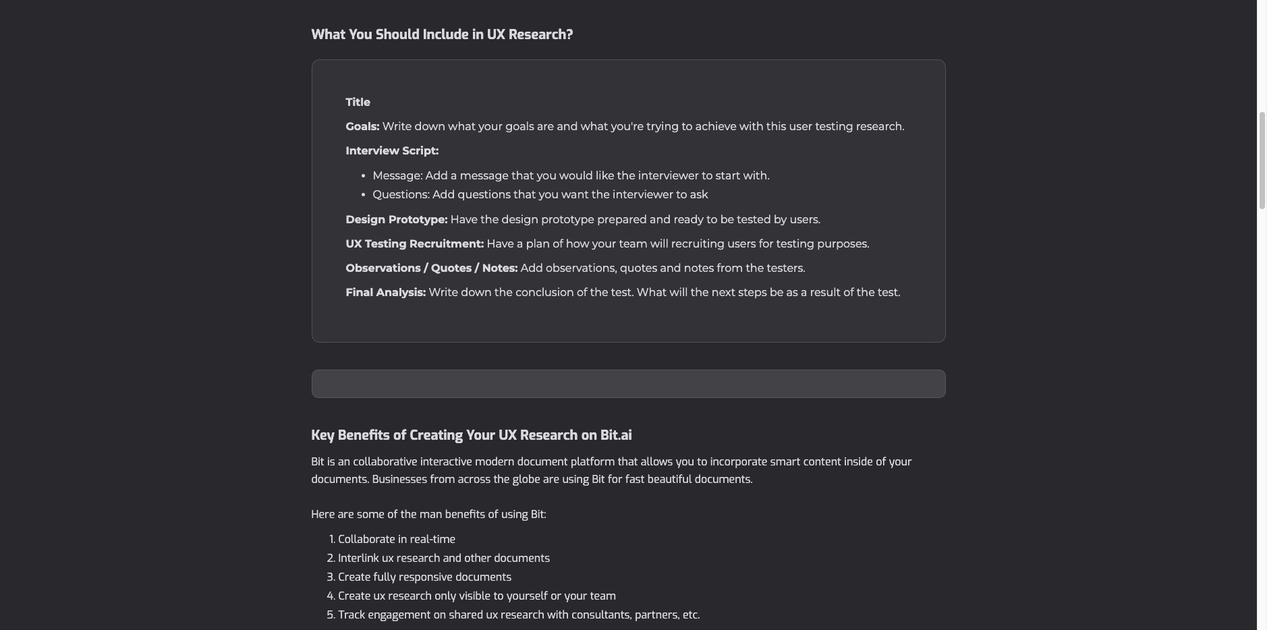 Task type: locate. For each thing, give the bounding box(es) containing it.
interview script:
[[346, 145, 439, 157]]

from up next
[[717, 262, 743, 275]]

you
[[349, 26, 372, 44]]

down
[[415, 120, 445, 133], [461, 286, 492, 299]]

have up notes:
[[487, 238, 514, 251]]

0 vertical spatial from
[[717, 262, 743, 275]]

to right the trying
[[682, 120, 693, 133]]

1 / from the left
[[424, 262, 428, 275]]

fully
[[374, 570, 396, 585]]

this
[[766, 120, 786, 133]]

notes
[[684, 262, 714, 275]]

are down document
[[543, 473, 559, 487]]

0 vertical spatial create
[[338, 570, 371, 585]]

on
[[581, 427, 597, 445], [434, 608, 446, 622]]

1 horizontal spatial documents.
[[695, 473, 753, 487]]

0 vertical spatial down
[[415, 120, 445, 133]]

for left 'fast' on the bottom
[[608, 473, 623, 487]]

0 vertical spatial add
[[426, 170, 448, 182]]

test. right result
[[878, 286, 901, 299]]

research?
[[509, 26, 573, 44]]

from inside bit is an collaborative interactive modern document platform that allows you to incorporate smart content inside of your documents. businesses from across the globe are using bit for fast beautiful documents.
[[430, 473, 455, 487]]

list
[[346, 167, 911, 205], [311, 531, 946, 625]]

ux for include
[[487, 26, 505, 44]]

to
[[682, 120, 693, 133], [702, 170, 713, 182], [676, 189, 687, 201], [707, 213, 718, 226], [697, 455, 707, 469], [494, 589, 504, 603]]

a inside message: add a message that you would like the interviewer to start with. questions: add questions that you want the interviewer to ask
[[451, 170, 457, 182]]

and left notes
[[660, 262, 681, 275]]

want
[[561, 189, 589, 201]]

bit down platform on the left bottom
[[592, 473, 605, 487]]

that up design
[[514, 189, 536, 201]]

1 vertical spatial team
[[590, 589, 616, 603]]

0 vertical spatial documents
[[494, 552, 550, 566]]

0 horizontal spatial down
[[415, 120, 445, 133]]

test.
[[611, 286, 634, 299], [878, 286, 901, 299]]

to right visible
[[494, 589, 504, 603]]

0 vertical spatial will
[[650, 238, 669, 251]]

1 vertical spatial a
[[517, 238, 523, 251]]

are
[[537, 120, 554, 133], [543, 473, 559, 487], [338, 508, 354, 522]]

ux
[[487, 26, 505, 44], [346, 238, 362, 251], [499, 427, 517, 445]]

1 horizontal spatial will
[[670, 286, 688, 299]]

0 vertical spatial using
[[562, 473, 589, 487]]

what left you're at the top of page
[[581, 120, 608, 133]]

1 horizontal spatial bit
[[592, 473, 605, 487]]

in left real-
[[398, 533, 407, 547]]

on down the only
[[434, 608, 446, 622]]

1 horizontal spatial team
[[619, 238, 648, 251]]

using left bit:
[[501, 508, 528, 522]]

be left tested
[[720, 213, 734, 226]]

write down quotes
[[429, 286, 458, 299]]

of left how on the left
[[553, 238, 563, 251]]

documents. down incorporate
[[695, 473, 753, 487]]

are right here
[[338, 508, 354, 522]]

using
[[562, 473, 589, 487], [501, 508, 528, 522]]

add up prototype:
[[433, 189, 455, 201]]

that right message in the left top of the page
[[512, 170, 534, 182]]

0 horizontal spatial have
[[451, 213, 478, 226]]

final analysis: write down the conclusion of the test. what will the next steps be as a result of the test.
[[346, 286, 901, 299]]

documents.
[[311, 473, 369, 487], [695, 473, 753, 487]]

0 horizontal spatial with
[[547, 608, 569, 622]]

testing
[[815, 120, 853, 133], [777, 238, 814, 251]]

down down notes:
[[461, 286, 492, 299]]

1 horizontal spatial test.
[[878, 286, 901, 299]]

team
[[619, 238, 648, 251], [590, 589, 616, 603]]

1 vertical spatial add
[[433, 189, 455, 201]]

collaborative
[[353, 455, 417, 469]]

0 horizontal spatial for
[[608, 473, 623, 487]]

only
[[435, 589, 456, 603]]

with left this
[[740, 120, 764, 133]]

in
[[472, 26, 484, 44], [398, 533, 407, 547]]

your left goals
[[479, 120, 503, 133]]

1 vertical spatial using
[[501, 508, 528, 522]]

and
[[557, 120, 578, 133], [650, 213, 671, 226], [660, 262, 681, 275], [443, 552, 461, 566]]

ux for creating
[[499, 427, 517, 445]]

research
[[397, 552, 440, 566], [388, 589, 432, 603], [501, 608, 544, 622]]

/ left notes:
[[475, 262, 479, 275]]

the left next
[[691, 286, 709, 299]]

1 vertical spatial list
[[311, 531, 946, 625]]

here
[[311, 508, 335, 522]]

ux down visible
[[486, 608, 498, 622]]

time
[[433, 533, 456, 547]]

a
[[451, 170, 457, 182], [517, 238, 523, 251], [801, 286, 807, 299]]

1 horizontal spatial a
[[517, 238, 523, 251]]

your inside bit is an collaborative interactive modern document platform that allows you to incorporate smart content inside of your documents. businesses from across the globe are using bit for fast beautiful documents.
[[889, 455, 912, 469]]

2 vertical spatial a
[[801, 286, 807, 299]]

2 horizontal spatial a
[[801, 286, 807, 299]]

1 vertical spatial write
[[429, 286, 458, 299]]

bit left is
[[311, 455, 324, 469]]

ux right your
[[499, 427, 517, 445]]

1 vertical spatial interviewer
[[613, 189, 673, 201]]

you left would
[[537, 170, 557, 182]]

you inside bit is an collaborative interactive modern document platform that allows you to incorporate smart content inside of your documents. businesses from across the globe are using bit for fast beautiful documents.
[[676, 455, 694, 469]]

what
[[311, 26, 345, 44], [637, 286, 667, 299]]

create down interlink
[[338, 570, 371, 585]]

list containing message: add a message that you would like the interviewer to start with.
[[346, 167, 911, 205]]

with down or
[[547, 608, 569, 622]]

you
[[537, 170, 557, 182], [539, 189, 559, 201], [676, 455, 694, 469]]

add down script:
[[426, 170, 448, 182]]

should
[[376, 26, 420, 44]]

0 horizontal spatial test.
[[611, 286, 634, 299]]

1 vertical spatial bit
[[592, 473, 605, 487]]

1 horizontal spatial for
[[759, 238, 774, 251]]

your right "inside"
[[889, 455, 912, 469]]

quotes
[[620, 262, 657, 275]]

0 horizontal spatial what
[[448, 120, 476, 133]]

ux left research?
[[487, 26, 505, 44]]

a left message in the left top of the page
[[451, 170, 457, 182]]

observations
[[346, 262, 421, 275]]

create up "track"
[[338, 589, 371, 603]]

0 vertical spatial are
[[537, 120, 554, 133]]

1 vertical spatial on
[[434, 608, 446, 622]]

purposes.
[[817, 238, 870, 251]]

modern
[[475, 455, 514, 469]]

and right goals
[[557, 120, 578, 133]]

testing right user
[[815, 120, 853, 133]]

0 horizontal spatial team
[[590, 589, 616, 603]]

of right "inside"
[[876, 455, 886, 469]]

1 horizontal spatial write
[[429, 286, 458, 299]]

1 vertical spatial create
[[338, 589, 371, 603]]

testers.
[[767, 262, 805, 275]]

research up engagement
[[388, 589, 432, 603]]

in right include
[[472, 26, 484, 44]]

0 vertical spatial on
[[581, 427, 597, 445]]

0 vertical spatial that
[[512, 170, 534, 182]]

from down "interactive"
[[430, 473, 455, 487]]

quotes
[[431, 262, 472, 275]]

0 vertical spatial ux
[[487, 26, 505, 44]]

smart
[[770, 455, 800, 469]]

team up quotes
[[619, 238, 648, 251]]

plan
[[526, 238, 550, 251]]

will down notes
[[670, 286, 688, 299]]

platform
[[571, 455, 615, 469]]

from
[[717, 262, 743, 275], [430, 473, 455, 487]]

1 what from the left
[[448, 120, 476, 133]]

research down real-
[[397, 552, 440, 566]]

what up message in the left top of the page
[[448, 120, 476, 133]]

1 horizontal spatial /
[[475, 262, 479, 275]]

to left incorporate
[[697, 455, 707, 469]]

0 horizontal spatial documents.
[[311, 473, 369, 487]]

/ left quotes
[[424, 262, 428, 275]]

create
[[338, 570, 371, 585], [338, 589, 371, 603]]

yourself
[[507, 589, 548, 603]]

1 vertical spatial will
[[670, 286, 688, 299]]

0 vertical spatial in
[[472, 26, 484, 44]]

down up script:
[[415, 120, 445, 133]]

observations / quotes / notes: add observations, quotes and notes from the testers.
[[346, 262, 805, 275]]

with
[[740, 120, 764, 133], [547, 608, 569, 622]]

a right as
[[801, 286, 807, 299]]

and inside collaborate in real-time interlink ux research and other documents create fully responsive documents create ux research only visible to yourself or your team track engagement on shared ux research with consultants, partners, etc.
[[443, 552, 461, 566]]

what left you
[[311, 26, 345, 44]]

0 horizontal spatial what
[[311, 26, 345, 44]]

0 vertical spatial you
[[537, 170, 557, 182]]

your
[[479, 120, 503, 133], [592, 238, 616, 251], [889, 455, 912, 469], [564, 589, 587, 603]]

documents
[[494, 552, 550, 566], [456, 570, 512, 585]]

1 vertical spatial have
[[487, 238, 514, 251]]

2 vertical spatial you
[[676, 455, 694, 469]]

and down time
[[443, 552, 461, 566]]

of right result
[[844, 286, 854, 299]]

ux down fully
[[374, 589, 385, 603]]

2 vertical spatial that
[[618, 455, 638, 469]]

are right goals
[[537, 120, 554, 133]]

add down plan
[[521, 262, 543, 275]]

your right or
[[564, 589, 587, 603]]

2 what from the left
[[581, 120, 608, 133]]

0 horizontal spatial from
[[430, 473, 455, 487]]

0 horizontal spatial in
[[398, 533, 407, 547]]

1 vertical spatial research
[[388, 589, 432, 603]]

content
[[803, 455, 841, 469]]

consultants,
[[572, 608, 632, 622]]

to inside collaborate in real-time interlink ux research and other documents create fully responsive documents create ux research only visible to yourself or your team track engagement on shared ux research with consultants, partners, etc.
[[494, 589, 504, 603]]

1 horizontal spatial from
[[717, 262, 743, 275]]

0 horizontal spatial write
[[382, 120, 412, 133]]

on up platform on the left bottom
[[581, 427, 597, 445]]

design prototype: have the design prototype prepared and ready to be tested by users.
[[346, 213, 821, 226]]

using down platform on the left bottom
[[562, 473, 589, 487]]

the right result
[[857, 286, 875, 299]]

you up beautiful
[[676, 455, 694, 469]]

for right users
[[759, 238, 774, 251]]

research down yourself
[[501, 608, 544, 622]]

1 vertical spatial be
[[770, 286, 784, 299]]

1 vertical spatial from
[[430, 473, 455, 487]]

what
[[448, 120, 476, 133], [581, 120, 608, 133]]

the up steps
[[746, 262, 764, 275]]

a left plan
[[517, 238, 523, 251]]

ux down "design"
[[346, 238, 362, 251]]

in inside collaborate in real-time interlink ux research and other documents create fully responsive documents create ux research only visible to yourself or your team track engagement on shared ux research with consultants, partners, etc.
[[398, 533, 407, 547]]

1 horizontal spatial what
[[581, 120, 608, 133]]

documents down other
[[456, 570, 512, 585]]

2 test. from the left
[[878, 286, 901, 299]]

2 vertical spatial research
[[501, 608, 544, 622]]

the down modern
[[494, 473, 510, 487]]

documents up yourself
[[494, 552, 550, 566]]

1 horizontal spatial what
[[637, 286, 667, 299]]

1 vertical spatial in
[[398, 533, 407, 547]]

the right like
[[617, 170, 635, 182]]

1 horizontal spatial using
[[562, 473, 589, 487]]

0 horizontal spatial on
[[434, 608, 446, 622]]

list containing collaborate in real-time
[[311, 531, 946, 625]]

will
[[650, 238, 669, 251], [670, 286, 688, 299]]

interviewer up prepared
[[613, 189, 673, 201]]

documents. down an
[[311, 473, 369, 487]]

0 vertical spatial a
[[451, 170, 457, 182]]

will up quotes
[[650, 238, 669, 251]]

to up ask
[[702, 170, 713, 182]]

2 create from the top
[[338, 589, 371, 603]]

what down quotes
[[637, 286, 667, 299]]

final
[[346, 286, 373, 299]]

benefits
[[338, 427, 390, 445]]

and left ready
[[650, 213, 671, 226]]

you left want
[[539, 189, 559, 201]]

be left as
[[770, 286, 784, 299]]

test. down quotes
[[611, 286, 634, 299]]

analysis:
[[376, 286, 426, 299]]

2 vertical spatial ux
[[499, 427, 517, 445]]

the
[[617, 170, 635, 182], [592, 189, 610, 201], [481, 213, 499, 226], [746, 262, 764, 275], [495, 286, 513, 299], [590, 286, 608, 299], [691, 286, 709, 299], [857, 286, 875, 299], [494, 473, 510, 487], [401, 508, 417, 522]]

have up recruitment:
[[451, 213, 478, 226]]

0 vertical spatial with
[[740, 120, 764, 133]]

1 vertical spatial are
[[543, 473, 559, 487]]

responsive
[[399, 570, 453, 585]]

be
[[720, 213, 734, 226], [770, 286, 784, 299]]

1 vertical spatial with
[[547, 608, 569, 622]]

0 vertical spatial have
[[451, 213, 478, 226]]

testing
[[365, 238, 407, 251]]

testing up testers. on the top right
[[777, 238, 814, 251]]

message: add a message that you would like the interviewer to start with. questions: add questions that you want the interviewer to ask
[[373, 170, 770, 201]]

with inside collaborate in real-time interlink ux research and other documents create fully responsive documents create ux research only visible to yourself or your team track engagement on shared ux research with consultants, partners, etc.
[[547, 608, 569, 622]]

you're
[[611, 120, 644, 133]]

that inside bit is an collaborative interactive modern document platform that allows you to incorporate smart content inside of your documents. businesses from across the globe are using bit for fast beautiful documents.
[[618, 455, 638, 469]]

that up 'fast' on the bottom
[[618, 455, 638, 469]]

write up interview script:
[[382, 120, 412, 133]]

0 vertical spatial bit
[[311, 455, 324, 469]]

start
[[716, 170, 741, 182]]

1 vertical spatial for
[[608, 473, 623, 487]]

0 vertical spatial testing
[[815, 120, 853, 133]]

interviewer up ask
[[638, 170, 699, 182]]

0 horizontal spatial will
[[650, 238, 669, 251]]

0 horizontal spatial a
[[451, 170, 457, 182]]

1 vertical spatial down
[[461, 286, 492, 299]]

team up "consultants,"
[[590, 589, 616, 603]]

observations,
[[546, 262, 617, 275]]

0 vertical spatial list
[[346, 167, 911, 205]]

interlink
[[338, 552, 379, 566]]

0 horizontal spatial bit
[[311, 455, 324, 469]]

0 horizontal spatial be
[[720, 213, 734, 226]]

1 vertical spatial testing
[[777, 238, 814, 251]]

have
[[451, 213, 478, 226], [487, 238, 514, 251]]

ux up fully
[[382, 552, 394, 566]]

collaborate in real-time interlink ux research and other documents create fully responsive documents create ux research only visible to yourself or your team track engagement on shared ux research with consultants, partners, etc.
[[338, 533, 700, 622]]

incorporate
[[710, 455, 768, 469]]



Task type: describe. For each thing, give the bounding box(es) containing it.
of down observations,
[[577, 286, 587, 299]]

globe
[[513, 473, 540, 487]]

your inside collaborate in real-time interlink ux research and other documents create fully responsive documents create ux research only visible to yourself or your team track engagement on shared ux research with consultants, partners, etc.
[[564, 589, 587, 603]]

1 vertical spatial ux
[[374, 589, 385, 603]]

conclusion
[[516, 286, 574, 299]]

0 vertical spatial what
[[311, 26, 345, 44]]

2 vertical spatial are
[[338, 508, 354, 522]]

using inside bit is an collaborative interactive modern document platform that allows you to incorporate smart content inside of your documents. businesses from across the globe are using bit for fast beautiful documents.
[[562, 473, 589, 487]]

steps
[[738, 286, 767, 299]]

1 horizontal spatial in
[[472, 26, 484, 44]]

0 vertical spatial interviewer
[[638, 170, 699, 182]]

user
[[789, 120, 813, 133]]

bit.ai
[[601, 427, 632, 445]]

1 horizontal spatial with
[[740, 120, 764, 133]]

of right some
[[388, 508, 398, 522]]

goals
[[506, 120, 534, 133]]

tested
[[737, 213, 771, 226]]

of right benefits on the left bottom of page
[[488, 508, 498, 522]]

etc.
[[683, 608, 700, 622]]

and for you're
[[557, 120, 578, 133]]

interactive
[[420, 455, 472, 469]]

trying
[[647, 120, 679, 133]]

title
[[346, 96, 370, 109]]

are inside bit is an collaborative interactive modern document platform that allows you to incorporate smart content inside of your documents. businesses from across the globe are using bit for fast beautiful documents.
[[543, 473, 559, 487]]

ux testing recruitment: have a plan of how your team will recruiting users for testing purposes.
[[346, 238, 870, 251]]

1 horizontal spatial on
[[581, 427, 597, 445]]

1 create from the top
[[338, 570, 371, 585]]

document
[[517, 455, 568, 469]]

for inside bit is an collaborative interactive modern document platform that allows you to incorporate smart content inside of your documents. businesses from across the globe are using bit for fast beautiful documents.
[[608, 473, 623, 487]]

of inside bit is an collaborative interactive modern document platform that allows you to incorporate smart content inside of your documents. businesses from across the globe are using bit for fast beautiful documents.
[[876, 455, 886, 469]]

collaborate
[[338, 533, 395, 547]]

the down notes:
[[495, 286, 513, 299]]

prototype:
[[389, 213, 448, 226]]

is
[[327, 455, 335, 469]]

businesses
[[372, 473, 427, 487]]

will for the
[[670, 286, 688, 299]]

prototype
[[541, 213, 594, 226]]

with.
[[743, 170, 770, 182]]

2 documents. from the left
[[695, 473, 753, 487]]

goals: write down what your goals are and what you're trying to achieve with this user testing research.
[[346, 120, 905, 133]]

research.
[[856, 120, 905, 133]]

man
[[420, 508, 442, 522]]

on inside collaborate in real-time interlink ux research and other documents create fully responsive documents create ux research only visible to yourself or your team track engagement on shared ux research with consultants, partners, etc.
[[434, 608, 446, 622]]

team inside collaborate in real-time interlink ux research and other documents create fully responsive documents create ux research only visible to yourself or your team track engagement on shared ux research with consultants, partners, etc.
[[590, 589, 616, 603]]

the down like
[[592, 189, 610, 201]]

benefits
[[445, 508, 485, 522]]

an
[[338, 455, 350, 469]]

bit:
[[531, 508, 546, 522]]

the inside bit is an collaborative interactive modern document platform that allows you to incorporate smart content inside of your documents. businesses from across the globe are using bit for fast beautiful documents.
[[494, 473, 510, 487]]

to left ask
[[676, 189, 687, 201]]

what you should include in ux research?
[[311, 26, 573, 44]]

0 vertical spatial team
[[619, 238, 648, 251]]

allows
[[641, 455, 673, 469]]

the down "questions"
[[481, 213, 499, 226]]

0 vertical spatial for
[[759, 238, 774, 251]]

to inside bit is an collaborative interactive modern document platform that allows you to incorporate smart content inside of your documents. businesses from across the globe are using bit for fast beautiful documents.
[[697, 455, 707, 469]]

1 vertical spatial that
[[514, 189, 536, 201]]

would
[[559, 170, 593, 182]]

1 vertical spatial ux
[[346, 238, 362, 251]]

next
[[712, 286, 736, 299]]

the down observations,
[[590, 286, 608, 299]]

ask
[[690, 189, 708, 201]]

1 horizontal spatial testing
[[815, 120, 853, 133]]

how
[[566, 238, 589, 251]]

partners,
[[635, 608, 680, 622]]

questions:
[[373, 189, 430, 201]]

0 vertical spatial ux
[[382, 552, 394, 566]]

key
[[311, 427, 335, 445]]

0 horizontal spatial using
[[501, 508, 528, 522]]

fast
[[625, 473, 645, 487]]

questions
[[458, 189, 511, 201]]

as
[[786, 286, 798, 299]]

to right ready
[[707, 213, 718, 226]]

0 vertical spatial be
[[720, 213, 734, 226]]

2 vertical spatial ux
[[486, 608, 498, 622]]

and for to
[[650, 213, 671, 226]]

creating
[[410, 427, 463, 445]]

other
[[464, 552, 491, 566]]

design
[[502, 213, 538, 226]]

and for documents
[[443, 552, 461, 566]]

notes:
[[482, 262, 518, 275]]

will for recruiting
[[650, 238, 669, 251]]

users
[[728, 238, 756, 251]]

1 horizontal spatial have
[[487, 238, 514, 251]]

of up collaborative
[[393, 427, 407, 445]]

message
[[460, 170, 509, 182]]

interview
[[346, 145, 399, 157]]

recruiting
[[671, 238, 725, 251]]

real-
[[410, 533, 433, 547]]

2 vertical spatial add
[[521, 262, 543, 275]]

1 horizontal spatial down
[[461, 286, 492, 299]]

visible
[[459, 589, 491, 603]]

or
[[551, 589, 562, 603]]

the left "man"
[[401, 508, 417, 522]]

1 test. from the left
[[611, 286, 634, 299]]

your right how on the left
[[592, 238, 616, 251]]

0 vertical spatial research
[[397, 552, 440, 566]]

like
[[596, 170, 614, 182]]

recruitment:
[[410, 238, 484, 251]]

1 vertical spatial what
[[637, 286, 667, 299]]

across
[[458, 473, 491, 487]]

1 horizontal spatial be
[[770, 286, 784, 299]]

here are some of the man benefits of using bit:
[[311, 508, 546, 522]]

achieve
[[696, 120, 737, 133]]

beautiful
[[648, 473, 692, 487]]

key benefits of creating your ux research on bit.ai
[[311, 427, 632, 445]]

script:
[[403, 145, 439, 157]]

bit is an collaborative interactive modern document platform that allows you to incorporate smart content inside of your documents. businesses from across the globe are using bit for fast beautiful documents.
[[311, 455, 912, 487]]

shared
[[449, 608, 483, 622]]

prepared
[[597, 213, 647, 226]]

1 vertical spatial you
[[539, 189, 559, 201]]

your
[[466, 427, 495, 445]]

2 / from the left
[[475, 262, 479, 275]]

design
[[346, 213, 386, 226]]

research
[[520, 427, 578, 445]]

message:
[[373, 170, 423, 182]]

inside
[[844, 455, 873, 469]]

some
[[357, 508, 385, 522]]

ready
[[674, 213, 704, 226]]

by
[[774, 213, 787, 226]]

result
[[810, 286, 841, 299]]

1 documents. from the left
[[311, 473, 369, 487]]

track
[[338, 608, 365, 622]]

1 vertical spatial documents
[[456, 570, 512, 585]]



Task type: vqa. For each thing, say whether or not it's contained in the screenshot.
Date
no



